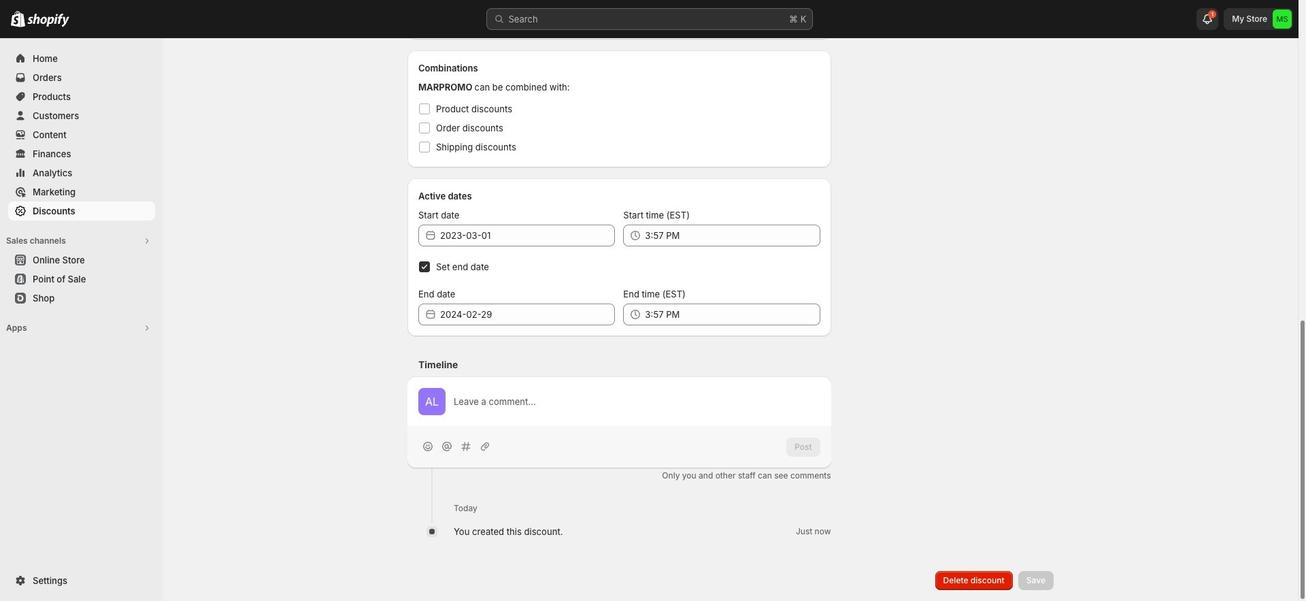Task type: locate. For each thing, give the bounding box(es) containing it.
Leave a comment... text field
[[454, 395, 821, 408]]

0 vertical spatial enter time text field
[[646, 225, 821, 246]]

Enter time text field
[[646, 225, 821, 246], [646, 304, 821, 325]]

1 vertical spatial enter time text field
[[646, 304, 821, 325]]

shopify image
[[11, 11, 25, 27], [27, 14, 69, 27]]

1 enter time text field from the top
[[646, 225, 821, 246]]

2 enter time text field from the top
[[646, 304, 821, 325]]

enter time text field for yyyy-mm-dd text field
[[646, 304, 821, 325]]

avatar with initials a l image
[[419, 388, 446, 415]]

YYYY-MM-DD text field
[[440, 225, 616, 246]]

YYYY-MM-DD text field
[[440, 304, 616, 325]]



Task type: vqa. For each thing, say whether or not it's contained in the screenshot.
2nd Yyyy-Mm-Dd TEXT FIELD from the top's ENTER TIME Text Field
yes



Task type: describe. For each thing, give the bounding box(es) containing it.
enter time text field for yyyy-mm-dd text box
[[646, 225, 821, 246]]

1 horizontal spatial shopify image
[[27, 14, 69, 27]]

0 horizontal spatial shopify image
[[11, 11, 25, 27]]

my store image
[[1274, 10, 1293, 29]]



